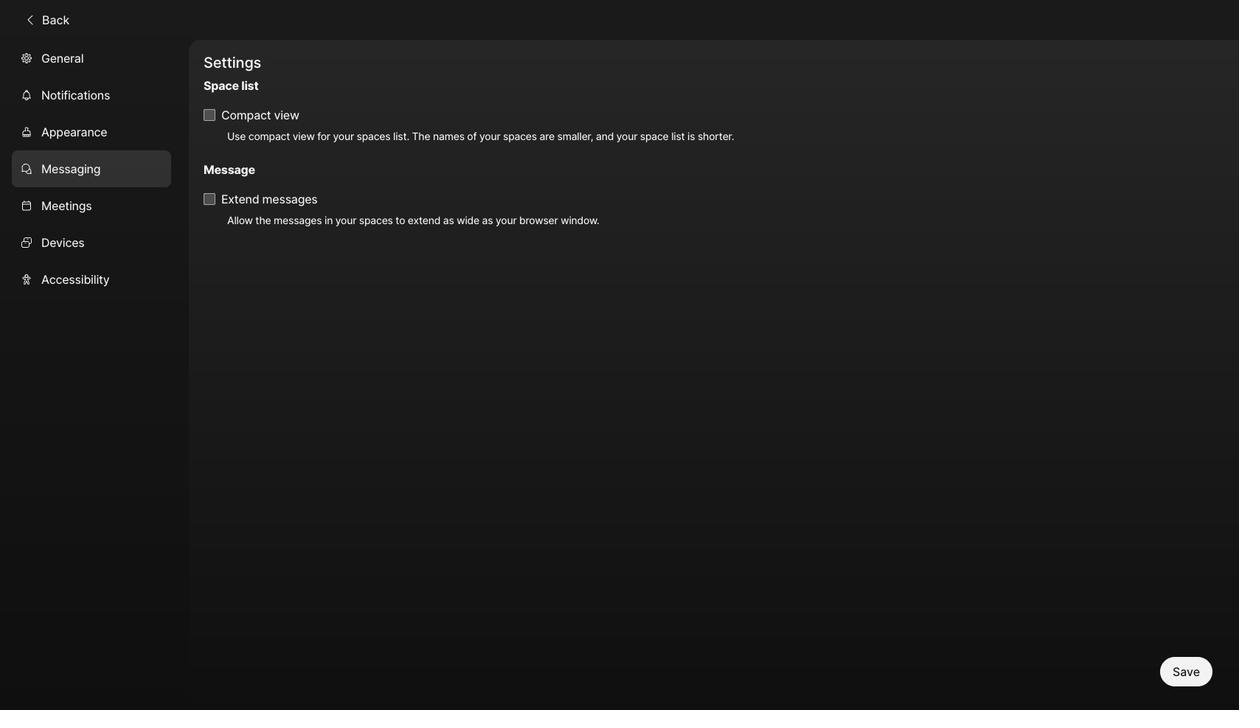 Task type: vqa. For each thing, say whether or not it's contained in the screenshot.
2nd General list item from the bottom
no



Task type: describe. For each thing, give the bounding box(es) containing it.
messaging tab
[[12, 150, 171, 187]]

settings navigation
[[0, 40, 189, 710]]

general tab
[[12, 40, 171, 77]]

appearance tab
[[12, 113, 171, 150]]

notifications tab
[[12, 77, 171, 113]]

accessibility tab
[[12, 261, 171, 298]]

meetings tab
[[12, 187, 171, 224]]

devices tab
[[12, 224, 171, 261]]



